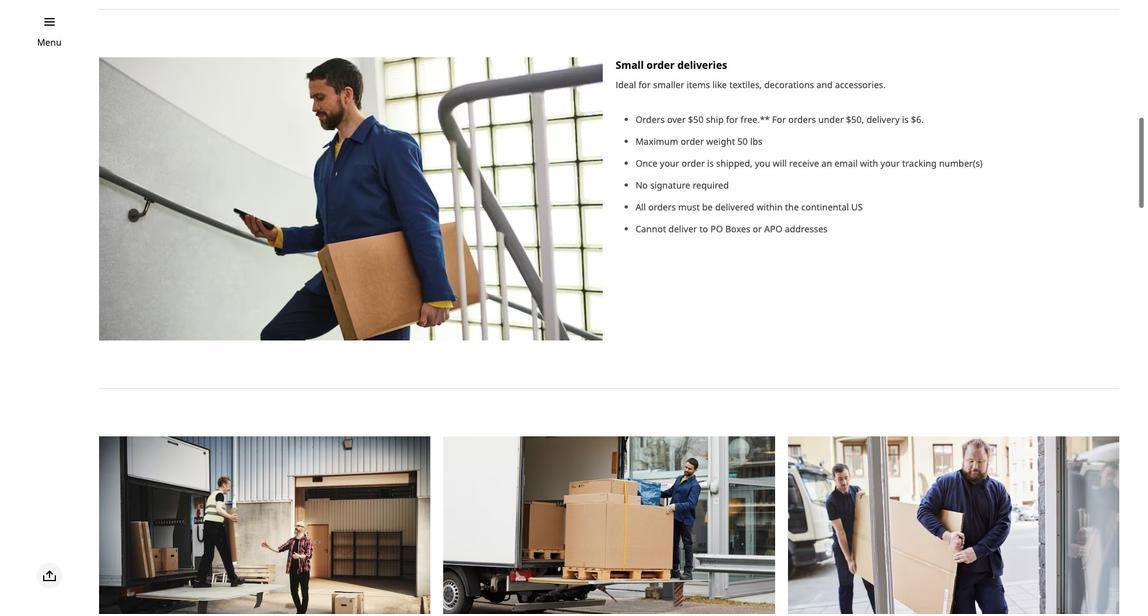 Task type: describe. For each thing, give the bounding box(es) containing it.
maximum order weight 50 lbs
[[636, 135, 763, 148]]

small order deliveries ideal for smaller items like textiles, decorations and accessories.
[[616, 58, 886, 91]]

once your order is shipped, you will receive an email with your tracking number(s)
[[636, 157, 983, 170]]

1 your from the left
[[660, 157, 680, 170]]

to
[[700, 223, 709, 235]]

$6.
[[912, 114, 924, 126]]

cannot deliver to po boxes or apo addresses
[[636, 223, 828, 235]]

you
[[755, 157, 771, 170]]

over
[[668, 114, 686, 126]]

boxes
[[726, 223, 751, 235]]

delivered
[[716, 201, 755, 213]]

must
[[679, 201, 700, 213]]

tracking
[[903, 157, 937, 170]]

deliveries
[[678, 58, 728, 72]]

be
[[703, 201, 713, 213]]

cannot
[[636, 223, 667, 235]]

email
[[835, 157, 858, 170]]

smaller
[[653, 79, 685, 91]]

all
[[636, 201, 646, 213]]

po
[[711, 223, 723, 235]]

1 horizontal spatial orders
[[789, 114, 816, 126]]

continental
[[802, 201, 850, 213]]

within
[[757, 201, 783, 213]]

for
[[773, 114, 786, 126]]

for for $50
[[727, 114, 739, 126]]

accessories.
[[835, 79, 886, 91]]

all orders must be delivered within the continental us
[[636, 201, 863, 213]]

50
[[738, 135, 748, 148]]

and
[[817, 79, 833, 91]]

$50,
[[847, 114, 865, 126]]

a beige and green high-rise apartment building with corner balconies and windows against a cloudy sky. image
[[99, 437, 431, 614]]

or
[[753, 223, 762, 235]]

deliver
[[669, 223, 698, 235]]

the
[[785, 201, 799, 213]]

menu
[[37, 36, 62, 48]]

ideal
[[616, 79, 637, 91]]

once
[[636, 157, 658, 170]]

items
[[687, 79, 711, 91]]

an
[[822, 157, 833, 170]]

2 your from the left
[[881, 157, 900, 170]]



Task type: vqa. For each thing, say whether or not it's contained in the screenshot.
is to the top
yes



Task type: locate. For each thing, give the bounding box(es) containing it.
order for weight
[[681, 135, 704, 148]]

order inside small order deliveries ideal for smaller items like textiles, decorations and accessories.
[[647, 58, 675, 72]]

1 horizontal spatial is
[[903, 114, 909, 126]]

a white truck unloading packages with a delivery co-worker. image
[[444, 437, 775, 614]]

2 vertical spatial order
[[682, 157, 705, 170]]

maximum
[[636, 135, 679, 148]]

lbs
[[751, 135, 763, 148]]

delivery
[[867, 114, 900, 126]]

order down maximum order weight 50 lbs
[[682, 157, 705, 170]]

for inside small order deliveries ideal for smaller items like textiles, decorations and accessories.
[[639, 79, 651, 91]]

with
[[861, 157, 879, 170]]

0 horizontal spatial for
[[639, 79, 651, 91]]

no
[[636, 179, 648, 191]]

free.**
[[741, 114, 770, 126]]

us
[[852, 201, 863, 213]]

your
[[660, 157, 680, 170], [881, 157, 900, 170]]

for for deliveries
[[639, 79, 651, 91]]

decorations
[[765, 79, 815, 91]]

is left '$6.'
[[903, 114, 909, 126]]

addresses
[[785, 223, 828, 235]]

0 vertical spatial is
[[903, 114, 909, 126]]

orders
[[789, 114, 816, 126], [649, 201, 676, 213]]

1 vertical spatial orders
[[649, 201, 676, 213]]

orders over $50 ship for free.** for orders under $50, delivery is $6.
[[636, 114, 924, 126]]

menu button
[[37, 35, 62, 50]]

order for deliveries
[[647, 58, 675, 72]]

apo
[[765, 223, 783, 235]]

0 horizontal spatial is
[[708, 157, 714, 170]]

required
[[693, 179, 729, 191]]

will
[[773, 157, 787, 170]]

for
[[639, 79, 651, 91], [727, 114, 739, 126]]

small
[[616, 58, 644, 72]]

0 vertical spatial for
[[639, 79, 651, 91]]

no signature required
[[636, 179, 729, 191]]

textiles,
[[730, 79, 762, 91]]

order down $50 on the right top
[[681, 135, 704, 148]]

like
[[713, 79, 727, 91]]

1 vertical spatial is
[[708, 157, 714, 170]]

1 horizontal spatial for
[[727, 114, 739, 126]]

signature
[[651, 179, 691, 191]]

ship
[[706, 114, 724, 126]]

orders right all
[[649, 201, 676, 213]]

is
[[903, 114, 909, 126], [708, 157, 714, 170]]

for right ship
[[727, 114, 739, 126]]

0 horizontal spatial your
[[660, 157, 680, 170]]

0 horizontal spatial orders
[[649, 201, 676, 213]]

under
[[819, 114, 844, 126]]

shipped,
[[717, 157, 753, 170]]

order
[[647, 58, 675, 72], [681, 135, 704, 148], [682, 157, 705, 170]]

number(s)
[[940, 157, 983, 170]]

weight
[[707, 135, 736, 148]]

0 vertical spatial orders
[[789, 114, 816, 126]]

1 vertical spatial for
[[727, 114, 739, 126]]

is up required
[[708, 157, 714, 170]]

1 horizontal spatial your
[[881, 157, 900, 170]]

orders
[[636, 114, 665, 126]]

your up signature
[[660, 157, 680, 170]]

for right ideal
[[639, 79, 651, 91]]

orders right for
[[789, 114, 816, 126]]

0 vertical spatial order
[[647, 58, 675, 72]]

receive
[[790, 157, 820, 170]]

$50
[[689, 114, 704, 126]]

your right with at the right top of the page
[[881, 157, 900, 170]]

order up smaller
[[647, 58, 675, 72]]

1 vertical spatial order
[[681, 135, 704, 148]]



